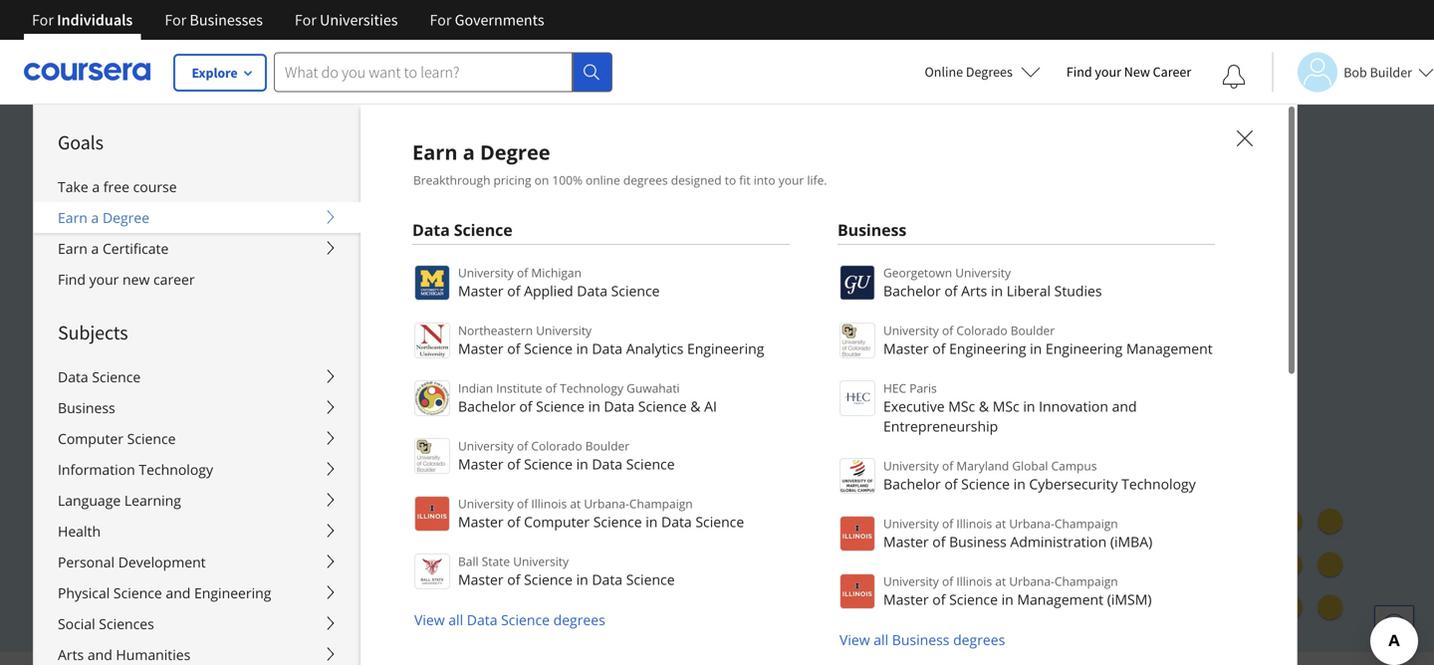 Task type: locate. For each thing, give the bounding box(es) containing it.
2 vertical spatial earn
[[58, 239, 88, 258]]

analytics
[[626, 339, 684, 358]]

a for take a free course
[[92, 177, 100, 196]]

0 horizontal spatial management
[[1018, 590, 1104, 609]]

university inside "georgetown university bachelor of arts in liberal studies"
[[956, 265, 1011, 281]]

earn up "breakthrough"
[[413, 139, 458, 166]]

urbana- down university of colorado boulder master of science in data science
[[584, 496, 630, 512]]

0 vertical spatial degree
[[480, 139, 551, 166]]

0 vertical spatial university of colorado boulder logo image
[[840, 323, 876, 359]]

0 vertical spatial find
[[1067, 63, 1093, 81]]

illinois
[[531, 496, 567, 512], [957, 516, 993, 532], [957, 573, 993, 590]]

illinois inside university of illinois at urbana-champaign master of science in management (imsm)
[[957, 573, 993, 590]]

1 horizontal spatial management
[[1127, 339, 1213, 358]]

urbana- down the administration
[[1010, 573, 1055, 590]]

computer inside university of illinois at urbana-champaign master of computer science in data science
[[524, 513, 590, 532]]

boulder down liberal
[[1011, 322, 1055, 339]]

degree
[[480, 139, 551, 166], [103, 208, 150, 227]]

to up ready
[[317, 280, 338, 310]]

ai
[[705, 397, 717, 416]]

a inside earn a degree breakthrough pricing on 100% online degrees designed to fit into your life.
[[463, 139, 475, 166]]

champaign for data science
[[630, 496, 693, 512]]

bob
[[1344, 63, 1368, 81]]

boulder inside university of colorado boulder master of engineering in engineering management
[[1011, 322, 1055, 339]]

projects,
[[140, 315, 227, 345]]

in left innovation
[[1024, 397, 1036, 416]]

1 vertical spatial all
[[874, 631, 889, 650]]

university of colorado boulder logo image
[[840, 323, 876, 359], [415, 438, 450, 474]]

find down the "earn a certificate" at the left
[[58, 270, 86, 289]]

development
[[118, 553, 206, 572]]

science
[[454, 219, 513, 241], [611, 281, 660, 300], [524, 339, 573, 358], [92, 368, 141, 387], [536, 397, 585, 416], [638, 397, 687, 416], [127, 429, 176, 448], [524, 455, 573, 474], [626, 455, 675, 474], [962, 475, 1010, 494], [594, 513, 642, 532], [696, 513, 745, 532], [524, 570, 573, 589], [626, 570, 675, 589], [114, 584, 162, 603], [950, 590, 998, 609], [501, 611, 550, 630]]

day left money-
[[286, 539, 311, 558]]

a inside dropdown button
[[91, 239, 99, 258]]

social sciences
[[58, 615, 154, 634]]

of inside northeastern university master of science in data analytics engineering
[[507, 339, 521, 358]]

and down development at the left bottom of the page
[[166, 584, 191, 603]]

all for business
[[874, 631, 889, 650]]

technology up start
[[139, 460, 213, 479]]

0 horizontal spatial day
[[223, 493, 248, 512]]

a up the "earn a certificate" at the left
[[91, 208, 99, 227]]

bob builder button
[[1273, 52, 1435, 92]]

bob builder
[[1344, 63, 1413, 81]]

0 horizontal spatial technology
[[139, 460, 213, 479]]

0 horizontal spatial on
[[535, 172, 549, 188]]

earn a degree
[[58, 208, 150, 227]]

business
[[838, 219, 907, 241], [58, 399, 115, 418], [950, 533, 1007, 552], [893, 631, 950, 650]]

ready
[[317, 315, 375, 345]]

take a free course
[[58, 177, 177, 196]]

bachelor for bachelor of science in data science & ai
[[458, 397, 516, 416]]

degree for earn a degree breakthrough pricing on 100% online degrees designed to fit into your life.
[[480, 139, 551, 166]]

university of illinois at urbana-champaign master of business administration (imba)
[[884, 516, 1153, 552]]

1 vertical spatial champaign
[[1055, 516, 1119, 532]]

1 vertical spatial earn
[[58, 208, 88, 227]]

0 horizontal spatial arts
[[58, 646, 84, 665]]

university of illinois at urbana-champaign master of computer science in data science
[[458, 496, 745, 532]]

at inside 'university of illinois at urbana-champaign master of business administration (imba)'
[[996, 516, 1007, 532]]

1 horizontal spatial list
[[838, 263, 1216, 651]]

0 horizontal spatial all
[[449, 611, 463, 630]]

a up "breakthrough"
[[463, 139, 475, 166]]

1 vertical spatial arts
[[58, 646, 84, 665]]

msc up maryland
[[993, 397, 1020, 416]]

computer science button
[[34, 423, 361, 454]]

personal development
[[58, 553, 206, 572]]

earn down earn a degree
[[58, 239, 88, 258]]

in up university of colorado boulder master of science in data science
[[589, 397, 601, 416]]

1 list from the left
[[413, 263, 790, 631]]

university inside university of maryland global campus bachelor of science in cybersecurity technology
[[884, 458, 939, 474]]

at for data science
[[570, 496, 581, 512]]

2 vertical spatial bachelor
[[884, 475, 941, 494]]

list containing bachelor of arts in liberal studies
[[838, 263, 1216, 651]]

management inside university of colorado boulder master of engineering in engineering management
[[1127, 339, 1213, 358]]

2 vertical spatial at
[[996, 573, 1007, 590]]

0 horizontal spatial university of colorado boulder logo image
[[415, 438, 450, 474]]

2 list from the left
[[838, 263, 1216, 651]]

1 vertical spatial find
[[58, 270, 86, 289]]

find left new
[[1067, 63, 1093, 81]]

0 horizontal spatial find
[[58, 270, 86, 289]]

degrees down ball state university master of science in data science
[[554, 611, 606, 630]]

new
[[1125, 63, 1151, 81]]

boulder
[[1011, 322, 1055, 339], [586, 438, 630, 454]]

degree down take a free course
[[103, 208, 150, 227]]

0 horizontal spatial colorado
[[531, 438, 583, 454]]

at for business
[[996, 516, 1007, 532]]

1 vertical spatial data science
[[58, 368, 141, 387]]

0 horizontal spatial to
[[317, 280, 338, 310]]

illinois for data science
[[531, 496, 567, 512]]

0 vertical spatial computer
[[58, 429, 124, 448]]

at down 'university of illinois at urbana-champaign master of business administration (imba)'
[[996, 573, 1007, 590]]

your inside 'unlimited access to 7,000+ world-class courses, hands-on projects, and job-ready certificate programs—all included in your subscription'
[[140, 350, 186, 380]]

in inside university of illinois at urbana-champaign master of computer science in data science
[[646, 513, 658, 532]]

and inside hec paris executive msc & msc in innovation and entrepreneurship
[[1113, 397, 1138, 416]]

view
[[415, 611, 445, 630], [840, 631, 871, 650]]

university inside 'university of illinois at urbana-champaign master of business administration (imba)'
[[884, 516, 939, 532]]

2 horizontal spatial technology
[[1122, 475, 1197, 494]]

guwahati
[[627, 380, 680, 397]]

university inside university of illinois at urbana-champaign master of computer science in data science
[[458, 496, 514, 512]]

physical science and engineering button
[[34, 578, 361, 609]]

designed
[[671, 172, 722, 188]]

for
[[32, 10, 54, 30], [165, 10, 187, 30], [295, 10, 317, 30], [430, 10, 452, 30]]

arts inside "georgetown university bachelor of arts in liberal studies"
[[962, 281, 988, 300]]

urbana- for business
[[1010, 516, 1055, 532]]

in left liberal
[[991, 281, 1004, 300]]

university of maryland global campus logo image
[[840, 458, 876, 494]]

in right included
[[730, 315, 749, 345]]

in down the global
[[1014, 475, 1026, 494]]

georgetown university logo image
[[840, 265, 876, 301]]

colorado inside university of colorado boulder master of science in data science
[[531, 438, 583, 454]]

0 vertical spatial urbana-
[[584, 496, 630, 512]]

studies
[[1055, 281, 1103, 300]]

in inside indian institute of technology guwahati bachelor of science in data science & ai
[[589, 397, 601, 416]]

& inside indian institute of technology guwahati bachelor of science in data science & ai
[[691, 397, 701, 416]]

in down liberal
[[1030, 339, 1043, 358]]

applied
[[524, 281, 574, 300]]

4 for from the left
[[430, 10, 452, 30]]

1 vertical spatial boulder
[[586, 438, 630, 454]]

1 vertical spatial bachelor
[[458, 397, 516, 416]]

1 horizontal spatial &
[[979, 397, 990, 416]]

explore
[[192, 64, 238, 82]]

& left ai
[[691, 397, 701, 416]]

list containing master of applied data science
[[413, 263, 790, 631]]

science inside university of michigan master of applied data science
[[611, 281, 660, 300]]

1 vertical spatial view
[[840, 631, 871, 650]]

0 horizontal spatial degree
[[103, 208, 150, 227]]

data science down subjects
[[58, 368, 141, 387]]

in
[[991, 281, 1004, 300], [730, 315, 749, 345], [577, 339, 589, 358], [1030, 339, 1043, 358], [589, 397, 601, 416], [1024, 397, 1036, 416], [577, 455, 589, 474], [1014, 475, 1026, 494], [646, 513, 658, 532], [577, 570, 589, 589], [1002, 590, 1014, 609]]

course
[[133, 177, 177, 196]]

university of illinois at urbana-champaign logo image for business
[[840, 516, 876, 552]]

/month,
[[163, 447, 220, 466]]

trial
[[285, 493, 316, 512]]

computer up ball state university master of science in data science
[[524, 513, 590, 532]]

0 vertical spatial earn
[[413, 139, 458, 166]]

in up indian institute of technology guwahati bachelor of science in data science & ai
[[577, 339, 589, 358]]

data inside university of colorado boulder master of science in data science
[[592, 455, 623, 474]]

master inside northeastern university master of science in data analytics engineering
[[458, 339, 504, 358]]

2 for from the left
[[165, 10, 187, 30]]

at down maryland
[[996, 516, 1007, 532]]

list
[[413, 263, 790, 631], [838, 263, 1216, 651]]

institute
[[496, 380, 543, 397]]

illinois down maryland
[[957, 516, 993, 532]]

2 vertical spatial illinois
[[957, 573, 993, 590]]

at down university of colorado boulder master of science in data science
[[570, 496, 581, 512]]

hec
[[884, 380, 907, 397]]

of inside ball state university master of science in data science
[[507, 570, 521, 589]]

university for master of science in data science
[[458, 438, 514, 454]]

health
[[58, 522, 101, 541]]

0 horizontal spatial &
[[691, 397, 701, 416]]

earn a degree button
[[34, 202, 361, 233]]

data
[[413, 219, 450, 241], [577, 281, 608, 300], [592, 339, 623, 358], [58, 368, 88, 387], [604, 397, 635, 416], [592, 455, 623, 474], [662, 513, 692, 532], [592, 570, 623, 589], [467, 611, 498, 630]]

class
[[483, 280, 532, 310]]

0 vertical spatial all
[[449, 611, 463, 630]]

&
[[691, 397, 701, 416], [979, 397, 990, 416]]

learning
[[124, 491, 181, 510]]

indian institute of technology guwahati bachelor of science in data science & ai
[[458, 380, 717, 416]]

university of michigan master of applied data science
[[458, 265, 660, 300]]

view all data science degrees link
[[413, 611, 606, 630]]

personal development button
[[34, 547, 361, 578]]

1 horizontal spatial on
[[698, 280, 725, 310]]

1 horizontal spatial boulder
[[1011, 322, 1055, 339]]

master
[[458, 281, 504, 300], [458, 339, 504, 358], [884, 339, 929, 358], [458, 455, 504, 474], [458, 513, 504, 532], [884, 533, 929, 552], [458, 570, 504, 589], [884, 590, 929, 609]]

a inside popup button
[[91, 208, 99, 227]]

1 horizontal spatial find
[[1067, 63, 1093, 81]]

0 vertical spatial arts
[[962, 281, 988, 300]]

colorado down indian institute of technology guwahati bachelor of science in data science & ai
[[531, 438, 583, 454]]

0 horizontal spatial list
[[413, 263, 790, 631]]

0 vertical spatial to
[[725, 172, 737, 188]]

to left fit
[[725, 172, 737, 188]]

0 vertical spatial at
[[570, 496, 581, 512]]

None search field
[[274, 52, 613, 92]]

0 vertical spatial colorado
[[957, 322, 1008, 339]]

technology inside dropdown button
[[139, 460, 213, 479]]

illinois down university of colorado boulder master of science in data science
[[531, 496, 567, 512]]

and
[[233, 315, 272, 345], [1113, 397, 1138, 416], [166, 584, 191, 603], [88, 646, 112, 665]]

degrees right online
[[624, 172, 668, 188]]

and down social sciences
[[88, 646, 112, 665]]

0 vertical spatial boulder
[[1011, 322, 1055, 339]]

0 vertical spatial illinois
[[531, 496, 567, 512]]

northeastern university  logo image
[[415, 323, 450, 359]]

career
[[153, 270, 195, 289]]

take
[[58, 177, 88, 196]]

1 & from the left
[[691, 397, 701, 416]]

show notifications image
[[1223, 65, 1247, 89]]

hec paris logo image
[[840, 381, 876, 417]]

1 horizontal spatial arts
[[962, 281, 988, 300]]

colorado down "georgetown university bachelor of arts in liberal studies"
[[957, 322, 1008, 339]]

2 msc from the left
[[993, 397, 1020, 416]]

find inside "explore menu" element
[[58, 270, 86, 289]]

2 vertical spatial urbana-
[[1010, 573, 1055, 590]]

bachelor inside university of maryland global campus bachelor of science in cybersecurity technology
[[884, 475, 941, 494]]

0 vertical spatial champaign
[[630, 496, 693, 512]]

executive
[[884, 397, 945, 416]]

in up university of illinois at urbana-champaign master of computer science in data science
[[577, 455, 589, 474]]

list for business
[[838, 263, 1216, 651]]

to inside 'unlimited access to 7,000+ world-class courses, hands-on projects, and job-ready certificate programs—all included in your subscription'
[[317, 280, 338, 310]]

a left free
[[92, 177, 100, 196]]

information technology button
[[34, 454, 361, 485]]

urbana- for data science
[[584, 496, 630, 512]]

bachelor inside indian institute of technology guwahati bachelor of science in data science & ai
[[458, 397, 516, 416]]

degree inside popup button
[[103, 208, 150, 227]]

career
[[1154, 63, 1192, 81]]

in down university of illinois at urbana-champaign master of computer science in data science
[[577, 570, 589, 589]]

your left new
[[1096, 63, 1122, 81]]

illinois down 'university of illinois at urbana-champaign master of business administration (imba)'
[[957, 573, 993, 590]]

universities
[[320, 10, 398, 30]]

university of colorado boulder logo image down georgetown university logo
[[840, 323, 876, 359]]

1 horizontal spatial to
[[725, 172, 737, 188]]

your left new on the top of page
[[89, 270, 119, 289]]

1 horizontal spatial university of colorado boulder logo image
[[840, 323, 876, 359]]

your down projects,
[[140, 350, 186, 380]]

0 horizontal spatial boulder
[[586, 438, 630, 454]]

cancel
[[224, 447, 268, 466]]

0 vertical spatial data science
[[413, 219, 513, 241]]

0 vertical spatial view
[[415, 611, 445, 630]]

0 horizontal spatial computer
[[58, 429, 124, 448]]

university of colorado boulder logo image down indian institute of technology guwahati logo
[[415, 438, 450, 474]]

university inside university of colorado boulder master of science in data science
[[458, 438, 514, 454]]

7,000+
[[344, 280, 412, 310]]

earn a degree menu item
[[361, 104, 1435, 666]]

2 & from the left
[[979, 397, 990, 416]]

ball state university master of science in data science
[[458, 554, 675, 589]]

and inside 'dropdown button'
[[166, 584, 191, 603]]

find for find your new career
[[58, 270, 86, 289]]

0 vertical spatial bachelor
[[884, 281, 941, 300]]

1 horizontal spatial technology
[[560, 380, 624, 397]]

maryland
[[957, 458, 1010, 474]]

bachelor right university of maryland global campus logo
[[884, 475, 941, 494]]

1 vertical spatial to
[[317, 280, 338, 310]]

georgetown
[[884, 265, 953, 281]]

degree up pricing
[[480, 139, 551, 166]]

bachelor down georgetown
[[884, 281, 941, 300]]

computer up the information
[[58, 429, 124, 448]]

builder
[[1371, 63, 1413, 81]]

1 horizontal spatial msc
[[993, 397, 1020, 416]]

1 horizontal spatial degrees
[[624, 172, 668, 188]]

university inside university of michigan master of applied data science
[[458, 265, 514, 281]]

earn for earn a certificate
[[58, 239, 88, 258]]

1 vertical spatial at
[[996, 516, 1007, 532]]

urbana- inside university of illinois at urbana-champaign master of computer science in data science
[[584, 496, 630, 512]]

1 vertical spatial university of colorado boulder logo image
[[415, 438, 450, 474]]

online
[[925, 63, 964, 81]]

for left businesses
[[165, 10, 187, 30]]

and right innovation
[[1113, 397, 1138, 416]]

on up included
[[698, 280, 725, 310]]

in inside ball state university master of science in data science
[[577, 570, 589, 589]]

your inside "explore menu" element
[[89, 270, 119, 289]]

1 horizontal spatial all
[[874, 631, 889, 650]]

1 horizontal spatial degree
[[480, 139, 551, 166]]

bachelor down indian
[[458, 397, 516, 416]]

colorado for science
[[531, 438, 583, 454]]

1 horizontal spatial computer
[[524, 513, 590, 532]]

2 vertical spatial champaign
[[1055, 573, 1119, 590]]

colorado inside university of colorado boulder master of engineering in engineering management
[[957, 322, 1008, 339]]

science inside popup button
[[127, 429, 176, 448]]

job-
[[277, 315, 317, 345]]

engineering down studies
[[1046, 339, 1123, 358]]

arts down social
[[58, 646, 84, 665]]

day left the free
[[223, 493, 248, 512]]

university of colorado boulder logo image for master of science in data science
[[415, 438, 450, 474]]

on left 100%
[[535, 172, 549, 188]]

data inside northeastern university master of science in data analytics engineering
[[592, 339, 623, 358]]

urbana- inside 'university of illinois at urbana-champaign master of business administration (imba)'
[[1010, 516, 1055, 532]]

banner navigation
[[16, 0, 561, 40]]

illinois inside university of illinois at urbana-champaign master of computer science in data science
[[531, 496, 567, 512]]

champaign inside 'university of illinois at urbana-champaign master of business administration (imba)'
[[1055, 516, 1119, 532]]

1 horizontal spatial view
[[840, 631, 871, 650]]

university of illinois at urbana-champaign logo image up view all business degrees link
[[840, 574, 876, 610]]

0 vertical spatial management
[[1127, 339, 1213, 358]]

0 vertical spatial on
[[535, 172, 549, 188]]

& up entrepreneurship
[[979, 397, 990, 416]]

boulder down indian institute of technology guwahati bachelor of science in data science & ai
[[586, 438, 630, 454]]

7-
[[209, 493, 223, 512]]

1 vertical spatial degrees
[[554, 611, 606, 630]]

and inside 'unlimited access to 7,000+ world-class courses, hands-on projects, and job-ready certificate programs—all included in your subscription'
[[233, 315, 272, 345]]

technology down northeastern university master of science in data analytics engineering
[[560, 380, 624, 397]]

earn inside popup button
[[58, 208, 88, 227]]

degree inside earn a degree breakthrough pricing on 100% online degrees designed to fit into your life.
[[480, 139, 551, 166]]

boulder inside university of colorado boulder master of science in data science
[[586, 438, 630, 454]]

1 vertical spatial on
[[698, 280, 725, 310]]

information
[[58, 460, 135, 479]]

view for business
[[840, 631, 871, 650]]

urbana- inside university of illinois at urbana-champaign master of science in management (imsm)
[[1010, 573, 1055, 590]]

earn for earn a degree breakthrough pricing on 100% online degrees designed to fit into your life.
[[413, 139, 458, 166]]

arts left liberal
[[962, 281, 988, 300]]

technology up (imba)
[[1122, 475, 1197, 494]]

university of illinois at urbana-champaign logo image down university of maryland global campus logo
[[840, 516, 876, 552]]

technology
[[560, 380, 624, 397], [139, 460, 213, 479], [1122, 475, 1197, 494]]

for left individuals
[[32, 10, 54, 30]]

in inside university of colorado boulder master of science in data science
[[577, 455, 589, 474]]

3 for from the left
[[295, 10, 317, 30]]

university for master of science in management (imsm)
[[884, 573, 939, 590]]

engineering down the "with"
[[194, 584, 271, 603]]

0 vertical spatial degrees
[[624, 172, 668, 188]]

1 vertical spatial computer
[[524, 513, 590, 532]]

university of illinois at urbana-champaign logo image up the guarantee
[[415, 496, 450, 532]]

1 horizontal spatial data science
[[413, 219, 513, 241]]

governments
[[455, 10, 545, 30]]

master inside ball state university master of science in data science
[[458, 570, 504, 589]]

your left life.
[[779, 172, 804, 188]]

1 vertical spatial degree
[[103, 208, 150, 227]]

engineering up ai
[[688, 339, 765, 358]]

and inside 'popup button'
[[88, 646, 112, 665]]

science inside university of illinois at urbana-champaign master of science in management (imsm)
[[950, 590, 998, 609]]

msc up entrepreneurship
[[949, 397, 976, 416]]

for up "what do you want to learn?" text field at top left
[[430, 10, 452, 30]]

coursera image
[[24, 56, 150, 88]]

explore menu element
[[34, 105, 361, 666]]

in inside 'unlimited access to 7,000+ world-class courses, hands-on projects, and job-ready certificate programs—all included in your subscription'
[[730, 315, 749, 345]]

science inside northeastern university master of science in data analytics engineering
[[524, 339, 573, 358]]

earn down take
[[58, 208, 88, 227]]

university of colorado boulder logo image for master of engineering in engineering management
[[840, 323, 876, 359]]

earn inside earn a degree breakthrough pricing on 100% online degrees designed to fit into your life.
[[413, 139, 458, 166]]

0 horizontal spatial data science
[[58, 368, 141, 387]]

degrees
[[966, 63, 1013, 81]]

urbana-
[[584, 496, 630, 512], [1010, 516, 1055, 532], [1010, 573, 1055, 590]]

earn inside dropdown button
[[58, 239, 88, 258]]

1 vertical spatial management
[[1018, 590, 1104, 609]]

at inside university of illinois at urbana-champaign master of computer science in data science
[[570, 496, 581, 512]]

state
[[482, 554, 510, 570]]

1 vertical spatial colorado
[[531, 438, 583, 454]]

data science down "breakthrough"
[[413, 219, 513, 241]]

in down 'university of illinois at urbana-champaign master of business administration (imba)'
[[1002, 590, 1014, 609]]

0 horizontal spatial degrees
[[554, 611, 606, 630]]

a down earn a degree
[[91, 239, 99, 258]]

1 horizontal spatial day
[[286, 539, 311, 558]]

urbana- up the administration
[[1010, 516, 1055, 532]]

0 horizontal spatial msc
[[949, 397, 976, 416]]

0 vertical spatial day
[[223, 493, 248, 512]]

champaign inside university of illinois at urbana-champaign master of computer science in data science
[[630, 496, 693, 512]]

online degrees button
[[909, 50, 1057, 94]]

university inside university of colorado boulder master of engineering in engineering management
[[884, 322, 939, 339]]

1 msc from the left
[[949, 397, 976, 416]]

unlimited
[[140, 280, 239, 310]]

for left universities
[[295, 10, 317, 30]]

find your new career
[[1067, 63, 1192, 81]]

1 vertical spatial urbana-
[[1010, 516, 1055, 532]]

degrees down university of illinois at urbana-champaign master of science in management (imsm)
[[954, 631, 1006, 650]]

degree for earn a degree
[[103, 208, 150, 227]]

in up ball state university master of science in data science
[[646, 513, 658, 532]]

1 vertical spatial illinois
[[957, 516, 993, 532]]

university inside university of illinois at urbana-champaign master of science in management (imsm)
[[884, 573, 939, 590]]

1 horizontal spatial colorado
[[957, 322, 1008, 339]]

0 horizontal spatial view
[[415, 611, 445, 630]]

champaign
[[630, 496, 693, 512], [1055, 516, 1119, 532], [1055, 573, 1119, 590]]

university of illinois at urbana-champaign logo image
[[415, 496, 450, 532], [840, 516, 876, 552], [840, 574, 876, 610]]

illinois inside 'university of illinois at urbana-champaign master of business administration (imba)'
[[957, 516, 993, 532]]

1 for from the left
[[32, 10, 54, 30]]

and up subscription
[[233, 315, 272, 345]]

back
[[367, 539, 400, 558]]

to
[[725, 172, 737, 188], [317, 280, 338, 310]]

hec paris executive msc & msc in innovation and entrepreneurship
[[884, 380, 1138, 436]]

2 vertical spatial degrees
[[954, 631, 1006, 650]]



Task type: vqa. For each thing, say whether or not it's contained in the screenshot.
in inside the UNIVERSITY OF ILLINOIS AT URBANA-CHAMPAIGN MASTER OF SCIENCE IN MANAGEMENT (IMSM)
yes



Task type: describe. For each thing, give the bounding box(es) containing it.
data inside university of michigan master of applied data science
[[577, 281, 608, 300]]

find your new career
[[58, 270, 195, 289]]

data inside dropdown button
[[58, 368, 88, 387]]

paris
[[910, 380, 937, 397]]

health button
[[34, 516, 361, 547]]

computer science
[[58, 429, 176, 448]]

computer inside popup button
[[58, 429, 124, 448]]

engineering inside northeastern university master of science in data analytics engineering
[[688, 339, 765, 358]]

subscription
[[192, 350, 318, 380]]

master inside university of michigan master of applied data science
[[458, 281, 504, 300]]

administration
[[1011, 533, 1107, 552]]

master inside university of illinois at urbana-champaign master of science in management (imsm)
[[884, 590, 929, 609]]

data inside ball state university master of science in data science
[[592, 570, 623, 589]]

$399
[[158, 539, 190, 558]]

liberal
[[1007, 281, 1051, 300]]

data science button
[[34, 362, 361, 393]]

university of colorado boulder master of engineering in engineering management
[[884, 322, 1213, 358]]

master inside university of illinois at urbana-champaign master of computer science in data science
[[458, 513, 504, 532]]

free
[[103, 177, 130, 196]]

innovation
[[1039, 397, 1109, 416]]

earn a certificate
[[58, 239, 169, 258]]

on inside earn a degree breakthrough pricing on 100% online degrees designed to fit into your life.
[[535, 172, 549, 188]]

indian
[[458, 380, 493, 397]]

goals
[[58, 130, 104, 155]]

science inside dropdown button
[[92, 368, 141, 387]]

/year
[[190, 539, 227, 558]]

14-
[[265, 539, 286, 558]]

into
[[754, 172, 776, 188]]

help center image
[[1383, 614, 1407, 638]]

university for master of applied data science
[[458, 265, 514, 281]]

coursera plus image
[[140, 187, 443, 217]]

language learning button
[[34, 485, 361, 516]]

arts and humanities
[[58, 646, 191, 665]]

illinois for business
[[957, 516, 993, 532]]

or
[[140, 539, 154, 558]]

data science inside dropdown button
[[58, 368, 141, 387]]

information technology
[[58, 460, 213, 479]]

university of michigan logo image
[[415, 265, 450, 301]]

management inside university of illinois at urbana-champaign master of science in management (imsm)
[[1018, 590, 1104, 609]]

bachelor inside "georgetown university bachelor of arts in liberal studies"
[[884, 281, 941, 300]]

1 vertical spatial day
[[286, 539, 311, 558]]

at inside university of illinois at urbana-champaign master of science in management (imsm)
[[996, 573, 1007, 590]]

access
[[245, 280, 311, 310]]

champaign inside university of illinois at urbana-champaign master of science in management (imsm)
[[1055, 573, 1119, 590]]

personal
[[58, 553, 115, 572]]

business button
[[34, 393, 361, 423]]

view for data science
[[415, 611, 445, 630]]

university for master of computer science in data science
[[458, 496, 514, 512]]

bachelor for bachelor of science in cybersecurity technology
[[884, 475, 941, 494]]

certificate
[[380, 315, 481, 345]]

ball
[[458, 554, 479, 570]]

find your new career link
[[34, 264, 361, 295]]

100%
[[552, 172, 583, 188]]

earn for earn a degree
[[58, 208, 88, 227]]

data science inside earn a degree menu item
[[413, 219, 513, 241]]

in inside university of illinois at urbana-champaign master of science in management (imsm)
[[1002, 590, 1014, 609]]

colorado for engineering
[[957, 322, 1008, 339]]

a for earn a certificate
[[91, 239, 99, 258]]

for for governments
[[430, 10, 452, 30]]

university for bachelor of science in cybersecurity technology
[[884, 458, 939, 474]]

in inside "georgetown university bachelor of arts in liberal studies"
[[991, 281, 1004, 300]]

language learning
[[58, 491, 181, 510]]

for universities
[[295, 10, 398, 30]]

ball state university logo image
[[415, 554, 450, 590]]

businesses
[[190, 10, 263, 30]]

for for businesses
[[165, 10, 187, 30]]

earn a degree breakthrough pricing on 100% online degrees designed to fit into your life.
[[413, 139, 828, 188]]

arts and humanities button
[[34, 640, 361, 666]]

master inside 'university of illinois at urbana-champaign master of business administration (imba)'
[[884, 533, 929, 552]]

world-
[[417, 280, 483, 310]]

engineering inside 'dropdown button'
[[194, 584, 271, 603]]

2 horizontal spatial degrees
[[954, 631, 1006, 650]]

What do you want to learn? text field
[[274, 52, 573, 92]]

included
[[637, 315, 725, 345]]

of inside "georgetown university bachelor of arts in liberal studies"
[[945, 281, 958, 300]]

$59 /month, cancel anytime
[[140, 447, 329, 466]]

champaign for business
[[1055, 516, 1119, 532]]

for for universities
[[295, 10, 317, 30]]

all for data science
[[449, 611, 463, 630]]

to inside earn a degree breakthrough pricing on 100% online degrees designed to fit into your life.
[[725, 172, 737, 188]]

earn a certificate button
[[34, 233, 361, 264]]

social sciences button
[[34, 609, 361, 640]]

subjects
[[58, 320, 128, 345]]

free
[[251, 493, 282, 512]]

university for master of business administration (imba)
[[884, 516, 939, 532]]

close image
[[1233, 126, 1259, 151]]

sciences
[[99, 615, 154, 634]]

life.
[[808, 172, 828, 188]]

global
[[1013, 458, 1049, 474]]

campus
[[1052, 458, 1098, 474]]

& inside hec paris executive msc & msc in innovation and entrepreneurship
[[979, 397, 990, 416]]

data inside university of illinois at urbana-champaign master of computer science in data science
[[662, 513, 692, 532]]

online degrees
[[925, 63, 1013, 81]]

in inside hec paris executive msc & msc in innovation and entrepreneurship
[[1024, 397, 1036, 416]]

start
[[171, 493, 206, 512]]

take a free course link
[[34, 171, 361, 202]]

$59
[[140, 447, 163, 466]]

a for earn a degree breakthrough pricing on 100% online degrees designed to fit into your life.
[[463, 139, 475, 166]]

list for data science
[[413, 263, 790, 631]]

fit
[[740, 172, 751, 188]]

programs—all
[[487, 315, 631, 345]]

entrepreneurship
[[884, 417, 999, 436]]

university inside northeastern university master of science in data analytics engineering
[[536, 322, 592, 339]]

indian institute of technology guwahati logo image
[[415, 381, 450, 417]]

in inside university of colorado boulder master of engineering in engineering management
[[1030, 339, 1043, 358]]

boulder for data
[[586, 438, 630, 454]]

view all data science degrees
[[415, 611, 606, 630]]

hands-
[[628, 280, 698, 310]]

technology inside university of maryland global campus bachelor of science in cybersecurity technology
[[1122, 475, 1197, 494]]

on inside 'unlimited access to 7,000+ world-class courses, hands-on projects, and job-ready certificate programs—all included in your subscription'
[[698, 280, 725, 310]]

explore button
[[174, 55, 266, 91]]

master inside university of colorado boulder master of engineering in engineering management
[[884, 339, 929, 358]]

in inside northeastern university master of science in data analytics engineering
[[577, 339, 589, 358]]

your inside earn a degree breakthrough pricing on 100% online degrees designed to fit into your life.
[[779, 172, 804, 188]]

engineering up hec paris executive msc & msc in innovation and entrepreneurship
[[950, 339, 1027, 358]]

courses,
[[538, 280, 622, 310]]

cybersecurity
[[1030, 475, 1119, 494]]

anytime
[[272, 447, 329, 466]]

a for earn a degree
[[91, 208, 99, 227]]

earn a degree group
[[33, 104, 1435, 666]]

university of illinois at urbana-champaign master of science in management (imsm)
[[884, 573, 1152, 609]]

physical
[[58, 584, 110, 603]]

start 7-day free trial button
[[140, 479, 348, 526]]

boulder for engineering
[[1011, 322, 1055, 339]]

business inside business popup button
[[58, 399, 115, 418]]

science inside 'dropdown button'
[[114, 584, 162, 603]]

for individuals
[[32, 10, 133, 30]]

arts inside 'popup button'
[[58, 646, 84, 665]]

technology inside indian institute of technology guwahati bachelor of science in data science & ai
[[560, 380, 624, 397]]

with
[[230, 539, 262, 558]]

university inside ball state university master of science in data science
[[513, 554, 569, 570]]

unlimited access to 7,000+ world-class courses, hands-on projects, and job-ready certificate programs—all included in your subscription
[[140, 280, 749, 380]]

in inside university of maryland global campus bachelor of science in cybersecurity technology
[[1014, 475, 1026, 494]]

for businesses
[[165, 10, 263, 30]]

for for individuals
[[32, 10, 54, 30]]

online
[[586, 172, 621, 188]]

science inside university of maryland global campus bachelor of science in cybersecurity technology
[[962, 475, 1010, 494]]

university of illinois at urbana-champaign logo image for data science
[[415, 496, 450, 532]]

university for master of engineering in engineering management
[[884, 322, 939, 339]]

business inside 'university of illinois at urbana-champaign master of business administration (imba)'
[[950, 533, 1007, 552]]

master inside university of colorado boulder master of science in data science
[[458, 455, 504, 474]]

day inside 'start 7-day free trial' button
[[223, 493, 248, 512]]

or $399 /year with 14-day money-back guarantee
[[140, 539, 475, 558]]

degrees inside earn a degree breakthrough pricing on 100% online degrees designed to fit into your life.
[[624, 172, 668, 188]]

find your new career link
[[1057, 60, 1202, 85]]

humanities
[[116, 646, 191, 665]]

view all business degrees
[[840, 631, 1006, 650]]

data inside indian institute of technology guwahati bachelor of science in data science & ai
[[604, 397, 635, 416]]

find for find your new career
[[1067, 63, 1093, 81]]



